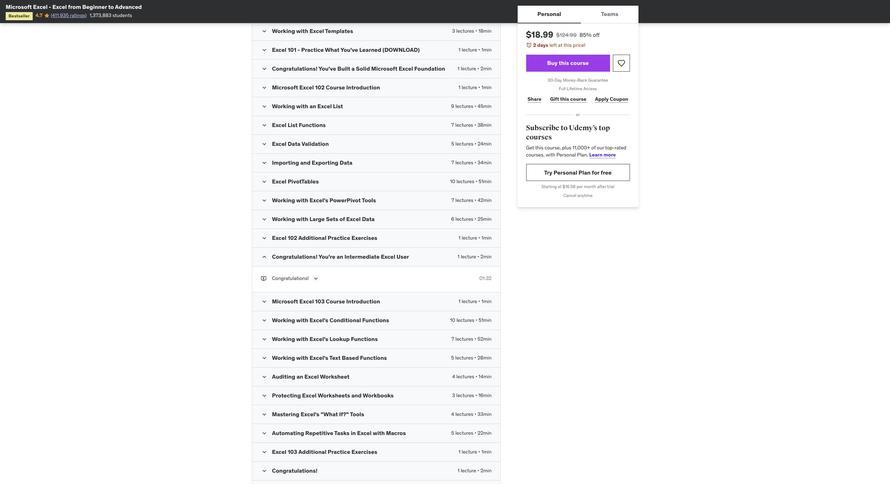 Task type: describe. For each thing, give the bounding box(es) containing it.
small image for congratulations!
[[261, 254, 268, 261]]

2 days left at this price!
[[533, 42, 585, 48]]

2 vertical spatial an
[[297, 373, 303, 381]]

top-
[[605, 145, 615, 151]]

5 for excel data validation
[[451, 141, 454, 147]]

4 lectures • 14min
[[452, 374, 492, 380]]

• for excel 101 - practice what you've learned (download)
[[478, 47, 480, 53]]

working for working with an excel list
[[272, 103, 295, 110]]

price!
[[573, 42, 585, 48]]

of inside get this course, plus 11,000+ of our top-rated courses, with personal plan.
[[591, 145, 596, 151]]

1 for congratulations! you've built a solid microsoft excel foundation
[[458, 65, 460, 72]]

6 lectures • 25min
[[451, 216, 492, 222]]

small image for excel 103 additional practice exercises
[[261, 449, 268, 456]]

• for excel pivottables
[[476, 178, 477, 185]]

working with excel's text based functions
[[272, 355, 387, 362]]

exporting
[[312, 159, 338, 166]]

per
[[577, 184, 583, 190]]

- for practice
[[298, 46, 300, 53]]

what
[[325, 46, 339, 53]]

excel's for conditional
[[310, 317, 328, 324]]

3 lectures • 16min
[[452, 393, 492, 399]]

lectures for working with excel templates
[[456, 28, 474, 34]]

teams button
[[581, 6, 638, 23]]

mastering
[[272, 411, 299, 418]]

6
[[451, 216, 454, 222]]

small image for working with an excel list
[[261, 103, 268, 110]]

lecture for congratulations!
[[461, 468, 476, 474]]

excel pivottables
[[272, 178, 319, 185]]

working for working with excel's lookup functions
[[272, 336, 295, 343]]

bestseller
[[9, 13, 30, 19]]

workbooks
[[363, 392, 394, 399]]

buy
[[547, 59, 558, 66]]

2 vertical spatial data
[[362, 216, 375, 223]]

gift this course link
[[549, 92, 588, 106]]

3 2min from the top
[[480, 468, 492, 474]]

3 for protecting excel worksheets and workbooks
[[452, 393, 455, 399]]

full
[[559, 86, 566, 91]]

1 for congratulations! you're an intermediate excel user
[[458, 254, 460, 260]]

1 vertical spatial of
[[340, 216, 345, 223]]

you're
[[319, 253, 335, 260]]

working with excel's lookup functions
[[272, 336, 378, 343]]

2min for user
[[480, 254, 492, 260]]

small image for working with excel templates
[[261, 28, 268, 35]]

• for working with excel's powerpivot tools
[[475, 197, 476, 204]]

course for gift this course
[[570, 96, 586, 102]]

• for microsoft excel 103 course introduction
[[478, 298, 480, 305]]

2
[[533, 42, 536, 48]]

working for working with excel templates
[[272, 27, 295, 34]]

• for excel 103 additional practice exercises
[[478, 449, 480, 456]]

1 vertical spatial you've
[[319, 65, 336, 72]]

apply
[[595, 96, 609, 102]]

4 lectures • 33min
[[451, 411, 492, 418]]

18min
[[478, 28, 492, 34]]

plan.
[[577, 152, 588, 158]]

"what
[[321, 411, 338, 418]]

text
[[329, 355, 341, 362]]

congratulations! you're an intermediate excel user
[[272, 253, 409, 260]]

automating
[[272, 430, 304, 437]]

30-day money-back guarantee full lifetime access
[[548, 77, 608, 91]]

38min
[[477, 122, 492, 128]]

lecture for excel 103 additional practice exercises
[[462, 449, 477, 456]]

subscribe to udemy's top courses
[[526, 124, 610, 142]]

excel's for powerpivot
[[310, 197, 328, 204]]

introduction for microsoft excel 102 course introduction
[[346, 84, 380, 91]]

small image for working with excel's powerpivot tools
[[261, 197, 268, 204]]

guarantee
[[588, 77, 608, 83]]

auditing
[[272, 373, 295, 381]]

udemy's
[[569, 124, 597, 133]]

powerpivot
[[330, 197, 361, 204]]

lectures for excel pivottables
[[456, 178, 474, 185]]

buy this course
[[547, 59, 589, 66]]

a
[[352, 65, 355, 72]]

with for working with excel templates
[[296, 27, 308, 34]]

course for 102
[[326, 84, 345, 91]]

45min
[[478, 103, 492, 109]]

show lecture description image
[[312, 275, 320, 282]]

course for buy this course
[[570, 59, 589, 66]]

sets
[[326, 216, 338, 223]]

days
[[537, 42, 548, 48]]

• for excel list functions
[[474, 122, 476, 128]]

1min for excel 103 additional practice exercises
[[481, 449, 492, 456]]

excel 101 - practice what you've learned (download)
[[272, 46, 420, 53]]

30-
[[548, 77, 555, 83]]

microsoft excel - excel from beginner to advanced
[[6, 3, 142, 10]]

practice for 102
[[328, 235, 350, 242]]

0 vertical spatial 102
[[315, 84, 325, 91]]

1 for excel 103 additional practice exercises
[[459, 449, 461, 456]]

microsoft for microsoft excel 102 course introduction
[[272, 84, 298, 91]]

advanced
[[115, 3, 142, 10]]

microsoft for microsoft excel 103 course introduction
[[272, 298, 298, 305]]

course,
[[545, 145, 561, 151]]

top
[[599, 124, 610, 133]]

small image for microsoft excel 102 course introduction
[[261, 84, 268, 91]]

additional for 103
[[298, 449, 326, 456]]

gift
[[550, 96, 559, 102]]

built
[[337, 65, 350, 72]]

22min
[[478, 430, 492, 437]]

if?"
[[339, 411, 349, 418]]

• for congratulations! you've built a solid microsoft excel foundation
[[477, 65, 479, 72]]

• for congratulations! you're an intermediate excel user
[[477, 254, 479, 260]]

• for working with excel's lookup functions
[[475, 336, 476, 343]]

10 lectures • 51min for working with excel's conditional functions
[[450, 317, 492, 324]]

• for working with large sets of excel data
[[475, 216, 476, 222]]

solid
[[356, 65, 370, 72]]

lecture for congratulations! you're an intermediate excel user
[[461, 254, 476, 260]]

tab list containing personal
[[518, 6, 638, 23]]

• for excel data validation
[[475, 141, 476, 147]]

1min for excel 101 - practice what you've learned (download)
[[481, 47, 492, 53]]

small image for congratulations!
[[261, 468, 268, 475]]

lecture for excel 101 - practice what you've learned (download)
[[462, 47, 477, 53]]

(download)
[[383, 46, 420, 53]]

protecting excel worksheets and workbooks
[[272, 392, 394, 399]]

large
[[310, 216, 325, 223]]

coupon
[[610, 96, 628, 102]]

introduction for microsoft excel 103 course introduction
[[346, 298, 380, 305]]

10 for working with excel's conditional functions
[[450, 317, 455, 324]]

3 for working with excel templates
[[452, 28, 455, 34]]

1 vertical spatial list
[[288, 122, 298, 129]]

(411,935
[[51, 12, 69, 19]]

plus
[[562, 145, 571, 151]]

small image for congratulations! you've built a solid microsoft excel foundation
[[261, 65, 268, 72]]

lecture for microsoft excel 102 course introduction
[[462, 84, 477, 91]]

small image for working with excel's conditional functions
[[261, 317, 268, 324]]

share button
[[526, 92, 543, 106]]

course for 103
[[326, 298, 345, 305]]

lifetime
[[567, 86, 582, 91]]

1 lecture • 1min for microsoft excel 102 course introduction
[[459, 84, 492, 91]]

lectures for auditing an excel worksheet
[[456, 374, 474, 380]]

$16.58
[[563, 184, 576, 190]]

personal button
[[518, 6, 581, 23]]

pivottables
[[288, 178, 319, 185]]

0 horizontal spatial and
[[300, 159, 310, 166]]

1 horizontal spatial list
[[333, 103, 343, 110]]

excel 102 additional practice exercises
[[272, 235, 377, 242]]

lectures for working with excel's lookup functions
[[455, 336, 473, 343]]

xsmall image
[[261, 275, 266, 282]]

small image for excel 102 additional practice exercises
[[261, 235, 268, 242]]

with for working with excel's conditional functions
[[296, 317, 308, 324]]

excel 103 additional practice exercises
[[272, 449, 377, 456]]

functions right based
[[360, 355, 387, 362]]

with for working with excel's text based functions
[[296, 355, 308, 362]]

cancel
[[563, 193, 576, 198]]

28min
[[477, 355, 492, 361]]

0 horizontal spatial data
[[288, 140, 300, 147]]

7 lectures • 38min
[[451, 122, 492, 128]]

functions up validation
[[299, 122, 326, 129]]

4 for mastering excel's "what if?" tools
[[451, 411, 454, 418]]

lectures for mastering excel's "what if?" tools
[[455, 411, 473, 418]]

$18.99
[[526, 29, 553, 40]]

teams
[[601, 10, 618, 18]]

• for working with an excel list
[[475, 103, 476, 109]]

microsoft for microsoft excel - excel from beginner to advanced
[[6, 3, 32, 10]]

small image for working
[[261, 336, 268, 343]]

repetitive
[[305, 430, 333, 437]]

excel's for lookup
[[310, 336, 328, 343]]

1 vertical spatial 103
[[288, 449, 297, 456]]

0 horizontal spatial 102
[[288, 235, 297, 242]]

with inside get this course, plus 11,000+ of our top-rated courses, with personal plan.
[[546, 152, 555, 158]]

lectures for working with excel's powerpivot tools
[[455, 197, 473, 204]]

free
[[601, 169, 612, 176]]

small image for working with large sets of excel data
[[261, 216, 268, 223]]

trial
[[607, 184, 614, 190]]

validation
[[302, 140, 329, 147]]

templates
[[325, 27, 353, 34]]

this down $124.99
[[564, 42, 572, 48]]



Task type: locate. For each thing, give the bounding box(es) containing it.
excel's up large
[[310, 197, 328, 204]]

course down lifetime
[[570, 96, 586, 102]]

0 horizontal spatial list
[[288, 122, 298, 129]]

1 additional from the top
[[298, 235, 326, 242]]

2 horizontal spatial an
[[337, 253, 343, 260]]

2 51min from the top
[[479, 317, 492, 324]]

lectures
[[456, 28, 474, 34], [455, 103, 473, 109], [455, 122, 473, 128], [455, 141, 473, 147], [455, 160, 473, 166], [456, 178, 474, 185], [455, 197, 473, 204], [455, 216, 473, 222], [456, 317, 474, 324], [455, 336, 473, 343], [455, 355, 473, 361], [456, 374, 474, 380], [456, 393, 474, 399], [455, 411, 473, 418], [455, 430, 473, 437]]

9
[[451, 103, 454, 109]]

excel's for text
[[310, 355, 328, 362]]

2 small image from the top
[[261, 47, 268, 54]]

and left workbooks
[[351, 392, 362, 399]]

• for microsoft excel 102 course introduction
[[478, 84, 480, 91]]

small image for excel
[[261, 141, 268, 148]]

left
[[550, 42, 557, 48]]

3 up 4 lectures • 33min
[[452, 393, 455, 399]]

52min
[[478, 336, 492, 343]]

7 lectures • 52min
[[452, 336, 492, 343]]

2 congratulations! from the top
[[272, 253, 317, 260]]

10 lectures • 51min up '7 lectures • 52min'
[[450, 317, 492, 324]]

4 small image from the top
[[261, 84, 268, 91]]

1 lecture • 1min down 3 lectures • 18min
[[459, 47, 492, 53]]

1 vertical spatial 10
[[450, 317, 455, 324]]

1min for excel 102 additional practice exercises
[[481, 235, 492, 241]]

1 introduction from the top
[[346, 84, 380, 91]]

• for importing and exporting data
[[475, 160, 476, 166]]

an for with
[[310, 103, 316, 110]]

this for buy
[[559, 59, 569, 66]]

lectures down '7 lectures • 52min'
[[455, 355, 473, 361]]

of right sets
[[340, 216, 345, 223]]

7 lectures • 34min
[[451, 160, 492, 166]]

2 vertical spatial 1 lecture • 2min
[[458, 468, 492, 474]]

tab list
[[518, 6, 638, 23]]

this up courses,
[[535, 145, 544, 151]]

1 lecture • 1min up 9 lectures • 45min
[[459, 84, 492, 91]]

3
[[452, 28, 455, 34], [452, 393, 455, 399]]

to up the 1,373,883 students
[[108, 3, 114, 10]]

0 vertical spatial additional
[[298, 235, 326, 242]]

1 2min from the top
[[480, 65, 492, 72]]

2 vertical spatial practice
[[328, 449, 350, 456]]

2 vertical spatial 2min
[[480, 468, 492, 474]]

personal inside button
[[537, 10, 561, 18]]

1 vertical spatial and
[[351, 392, 362, 399]]

lectures for working with an excel list
[[455, 103, 473, 109]]

1 horizontal spatial of
[[591, 145, 596, 151]]

2 introduction from the top
[[346, 298, 380, 305]]

access
[[583, 86, 597, 91]]

103 down the automating
[[288, 449, 297, 456]]

1 vertical spatial -
[[298, 46, 300, 53]]

5 lectures • 28min
[[451, 355, 492, 361]]

0 vertical spatial 10
[[450, 178, 455, 185]]

lectures up 5 lectures • 28min
[[455, 336, 473, 343]]

4 small image from the top
[[261, 374, 268, 381]]

7 working from the top
[[272, 355, 295, 362]]

working with excel's powerpivot tools
[[272, 197, 376, 204]]

to
[[108, 3, 114, 10], [561, 124, 568, 133]]

0 vertical spatial 10 lectures • 51min
[[450, 178, 492, 185]]

10 up '7 lectures • 52min'
[[450, 317, 455, 324]]

1 vertical spatial personal
[[557, 152, 576, 158]]

- up (411,935 at the top of the page
[[49, 3, 51, 10]]

working for working with excel's powerpivot tools
[[272, 197, 295, 204]]

anytime
[[577, 193, 593, 198]]

0 vertical spatial you've
[[340, 46, 358, 53]]

3 congratulations! from the top
[[272, 275, 309, 282]]

1 exercises from the top
[[352, 235, 377, 242]]

2 course from the top
[[326, 298, 345, 305]]

0 horizontal spatial of
[[340, 216, 345, 223]]

0 vertical spatial 4
[[452, 374, 455, 380]]

with up working with excel's lookup functions
[[296, 317, 308, 324]]

1 horizontal spatial an
[[310, 103, 316, 110]]

congratulations! down the 101
[[272, 65, 317, 72]]

2 1min from the top
[[481, 84, 492, 91]]

1 lecture • 2min
[[458, 65, 492, 72], [458, 254, 492, 260], [458, 468, 492, 474]]

lectures down 5 lectures • 24min
[[455, 160, 473, 166]]

0 horizontal spatial -
[[49, 3, 51, 10]]

17 small image from the top
[[261, 449, 268, 456]]

apply coupon button
[[594, 92, 630, 106]]

1 lecture • 2min for microsoft
[[458, 65, 492, 72]]

4 7 from the top
[[452, 336, 454, 343]]

small image for automating repetitive tasks in excel with macros
[[261, 430, 268, 437]]

lecture for excel 102 additional practice exercises
[[462, 235, 477, 241]]

01:32
[[479, 275, 492, 282]]

2 working from the top
[[272, 103, 295, 110]]

personal up $16.58
[[554, 169, 577, 176]]

1 lecture • 1min for excel 102 additional practice exercises
[[459, 235, 492, 241]]

small image
[[261, 28, 268, 35], [261, 47, 268, 54], [261, 65, 268, 72], [261, 84, 268, 91], [261, 103, 268, 110], [261, 122, 268, 129], [261, 160, 268, 167], [261, 178, 268, 185], [261, 197, 268, 204], [261, 216, 268, 223], [261, 235, 268, 242], [261, 298, 268, 306], [261, 317, 268, 324], [261, 355, 268, 362], [261, 393, 268, 400], [261, 430, 268, 437], [261, 449, 268, 456], [261, 468, 268, 475]]

lectures for automating repetitive tasks in excel with macros
[[455, 430, 473, 437]]

1 vertical spatial practice
[[328, 235, 350, 242]]

with left large
[[296, 216, 308, 223]]

• for working with excel's text based functions
[[474, 355, 476, 361]]

small image for auditing
[[261, 374, 268, 381]]

2min
[[480, 65, 492, 72], [480, 254, 492, 260], [480, 468, 492, 474]]

exercises up intermediate
[[352, 235, 377, 242]]

1 horizontal spatial 102
[[315, 84, 325, 91]]

functions right conditional
[[362, 317, 389, 324]]

with up working with excel's text based functions
[[296, 336, 308, 343]]

small image for mastering
[[261, 411, 268, 419]]

0 vertical spatial course
[[326, 84, 345, 91]]

5 down 4 lectures • 33min
[[451, 430, 454, 437]]

0 vertical spatial exercises
[[352, 235, 377, 242]]

5 1 lecture • 1min from the top
[[459, 449, 492, 456]]

1min up 45min
[[481, 84, 492, 91]]

7 for importing and exporting data
[[451, 160, 454, 166]]

working with an excel list
[[272, 103, 343, 110]]

3 working from the top
[[272, 197, 295, 204]]

lectures down 4 lectures • 33min
[[455, 430, 473, 437]]

you've right what
[[340, 46, 358, 53]]

1 for excel 101 - practice what you've learned (download)
[[459, 47, 461, 53]]

course
[[570, 59, 589, 66], [570, 96, 586, 102]]

0 vertical spatial and
[[300, 159, 310, 166]]

3 1min from the top
[[481, 235, 492, 241]]

this inside get this course, plus 11,000+ of our top-rated courses, with personal plan.
[[535, 145, 544, 151]]

0 vertical spatial introduction
[[346, 84, 380, 91]]

1 vertical spatial 1 lecture • 2min
[[458, 254, 492, 260]]

0 vertical spatial 3
[[452, 28, 455, 34]]

10 for excel pivottables
[[450, 178, 455, 185]]

2 vertical spatial personal
[[554, 169, 577, 176]]

this for gift
[[560, 96, 569, 102]]

7 for excel list functions
[[451, 122, 454, 128]]

lectures for working with large sets of excel data
[[455, 216, 473, 222]]

an down microsoft excel 102 course introduction
[[310, 103, 316, 110]]

1 vertical spatial an
[[337, 253, 343, 260]]

101
[[288, 46, 296, 53]]

5 for working with excel's text based functions
[[451, 355, 454, 361]]

additional down large
[[298, 235, 326, 242]]

3 7 from the top
[[452, 197, 454, 204]]

1,373,883
[[90, 12, 111, 19]]

4 1 lecture • 1min from the top
[[459, 298, 492, 305]]

0 vertical spatial 5
[[451, 141, 454, 147]]

0 vertical spatial tools
[[362, 197, 376, 204]]

course down the built
[[326, 84, 345, 91]]

introduction down solid
[[346, 84, 380, 91]]

3 left the 18min
[[452, 28, 455, 34]]

2 1 lecture • 1min from the top
[[459, 84, 492, 91]]

1 vertical spatial course
[[326, 298, 345, 305]]

0 vertical spatial 103
[[315, 298, 325, 305]]

working for working with excel's conditional functions
[[272, 317, 295, 324]]

lectures up 6 lectures • 25min
[[455, 197, 473, 204]]

2 1 lecture • 2min from the top
[[458, 254, 492, 260]]

2 10 from the top
[[450, 317, 455, 324]]

- for excel
[[49, 3, 51, 10]]

7 up 6
[[452, 197, 454, 204]]

excel
[[33, 3, 48, 10], [52, 3, 67, 10], [310, 27, 324, 34], [272, 46, 286, 53], [399, 65, 413, 72], [299, 84, 314, 91], [317, 103, 332, 110], [272, 122, 286, 129], [272, 140, 286, 147], [272, 178, 286, 185], [346, 216, 361, 223], [272, 235, 286, 242], [381, 253, 395, 260], [299, 298, 314, 305], [304, 373, 319, 381], [302, 392, 317, 399], [357, 430, 372, 437], [272, 449, 286, 456]]

51min up 42min
[[479, 178, 492, 185]]

1min for microsoft excel 103 course introduction
[[481, 298, 492, 305]]

3 small image from the top
[[261, 336, 268, 343]]

1 vertical spatial course
[[570, 96, 586, 102]]

lectures for working with excel's conditional functions
[[456, 317, 474, 324]]

1 small image from the top
[[261, 28, 268, 35]]

lecture for microsoft excel 103 course introduction
[[462, 298, 477, 305]]

intermediate
[[344, 253, 380, 260]]

to inside subscribe to udemy's top courses
[[561, 124, 568, 133]]

2 exercises from the top
[[352, 449, 377, 456]]

money-
[[563, 77, 577, 83]]

to left the udemy's on the right top of page
[[561, 124, 568, 133]]

2 3 from the top
[[452, 393, 455, 399]]

0 vertical spatial 1 lecture • 2min
[[458, 65, 492, 72]]

wishlist image
[[617, 59, 626, 67]]

10 lectures • 51min down 7 lectures • 34min
[[450, 178, 492, 185]]

2 7 from the top
[[451, 160, 454, 166]]

apply coupon
[[595, 96, 628, 102]]

1 vertical spatial 5
[[451, 355, 454, 361]]

congratulations! left show lecture description image
[[272, 275, 309, 282]]

1 vertical spatial additional
[[298, 449, 326, 456]]

51min for excel pivottables
[[479, 178, 492, 185]]

practice for 103
[[328, 449, 350, 456]]

you've
[[340, 46, 358, 53], [319, 65, 336, 72]]

2 2min from the top
[[480, 254, 492, 260]]

this right buy
[[559, 59, 569, 66]]

5 down '7 lectures • 52min'
[[451, 355, 454, 361]]

0 vertical spatial -
[[49, 3, 51, 10]]

list down microsoft excel 102 course introduction
[[333, 103, 343, 110]]

lectures for excel data validation
[[455, 141, 473, 147]]

try
[[544, 169, 552, 176]]

85%
[[580, 31, 592, 38]]

1 3 from the top
[[452, 28, 455, 34]]

1 horizontal spatial to
[[561, 124, 568, 133]]

1 vertical spatial 51min
[[479, 317, 492, 324]]

practice down working with excel templates
[[301, 46, 324, 53]]

7 small image from the top
[[261, 160, 268, 167]]

personal up $18.99
[[537, 10, 561, 18]]

off
[[593, 31, 600, 38]]

1 1 lecture • 2min from the top
[[458, 65, 492, 72]]

worksheet
[[320, 373, 349, 381]]

lectures left 14min
[[456, 374, 474, 380]]

13 small image from the top
[[261, 317, 268, 324]]

lectures right 9
[[455, 103, 473, 109]]

this right gift
[[560, 96, 569, 102]]

1 horizontal spatial and
[[351, 392, 362, 399]]

6 working from the top
[[272, 336, 295, 343]]

4 for auditing an excel worksheet
[[452, 374, 455, 380]]

2 course from the top
[[570, 96, 586, 102]]

lectures for excel list functions
[[455, 122, 473, 128]]

1 for congratulations!
[[458, 468, 460, 474]]

exercises down in
[[352, 449, 377, 456]]

course up working with excel's conditional functions
[[326, 298, 345, 305]]

0 horizontal spatial you've
[[319, 65, 336, 72]]

additional down repetitive
[[298, 449, 326, 456]]

2 10 lectures • 51min from the top
[[450, 317, 492, 324]]

1 7 from the top
[[451, 122, 454, 128]]

tools for mastering excel's "what if?" tools
[[350, 411, 364, 418]]

11,000+
[[573, 145, 590, 151]]

0 vertical spatial 51min
[[479, 178, 492, 185]]

starting at $16.58 per month after trial cancel anytime
[[541, 184, 614, 198]]

1 for microsoft excel 103 course introduction
[[459, 298, 461, 305]]

an right you're
[[337, 253, 343, 260]]

1min down the 18min
[[481, 47, 492, 53]]

personal inside get this course, plus 11,000+ of our top-rated courses, with personal plan.
[[557, 152, 576, 158]]

subscribe
[[526, 124, 559, 133]]

7 down 9
[[451, 122, 454, 128]]

7 lectures • 42min
[[452, 197, 492, 204]]

lectures up '7 lectures • 52min'
[[456, 317, 474, 324]]

5 lectures • 24min
[[451, 141, 492, 147]]

1min down 25min
[[481, 235, 492, 241]]

• for auditing an excel worksheet
[[475, 374, 477, 380]]

10 lectures • 51min
[[450, 178, 492, 185], [450, 317, 492, 324]]

personal down plus
[[557, 152, 576, 158]]

course up back
[[570, 59, 589, 66]]

14 small image from the top
[[261, 355, 268, 362]]

an right auditing
[[297, 373, 303, 381]]

1 working from the top
[[272, 27, 295, 34]]

practice down automating repetitive tasks in excel with macros
[[328, 449, 350, 456]]

in
[[351, 430, 356, 437]]

1min down the 22min
[[481, 449, 492, 456]]

1 vertical spatial 3
[[452, 393, 455, 399]]

protecting
[[272, 392, 301, 399]]

0 vertical spatial an
[[310, 103, 316, 110]]

1 vertical spatial introduction
[[346, 298, 380, 305]]

small image
[[261, 141, 268, 148], [261, 254, 268, 261], [261, 336, 268, 343], [261, 374, 268, 381], [261, 411, 268, 419]]

2 horizontal spatial data
[[362, 216, 375, 223]]

1 lecture • 1min for excel 103 additional practice exercises
[[459, 449, 492, 456]]

0 vertical spatial course
[[570, 59, 589, 66]]

1 vertical spatial data
[[340, 159, 352, 166]]

rated
[[615, 145, 626, 151]]

3 1 lecture • 2min from the top
[[458, 468, 492, 474]]

worksheets
[[318, 392, 350, 399]]

3 1 lecture • 1min from the top
[[459, 235, 492, 241]]

excel's left text
[[310, 355, 328, 362]]

at left $16.58
[[558, 184, 562, 190]]

7 for working with excel's powerpivot tools
[[452, 197, 454, 204]]

1 course from the top
[[326, 84, 345, 91]]

1 vertical spatial 102
[[288, 235, 297, 242]]

with up the excel list functions
[[296, 103, 308, 110]]

foundation
[[414, 65, 445, 72]]

this inside "button"
[[559, 59, 569, 66]]

1 vertical spatial at
[[558, 184, 562, 190]]

5 small image from the top
[[261, 411, 268, 419]]

lecture for congratulations! you've built a solid microsoft excel foundation
[[461, 65, 476, 72]]

0 horizontal spatial 103
[[288, 449, 297, 456]]

5
[[451, 141, 454, 147], [451, 355, 454, 361], [451, 430, 454, 437]]

excel's left lookup
[[310, 336, 328, 343]]

lectures for working with excel's text based functions
[[455, 355, 473, 361]]

alarm image
[[526, 42, 532, 48]]

1 vertical spatial to
[[561, 124, 568, 133]]

excel data validation
[[272, 140, 329, 147]]

1 horizontal spatial you've
[[340, 46, 358, 53]]

working for working with large sets of excel data
[[272, 216, 295, 223]]

1 horizontal spatial 103
[[315, 298, 325, 305]]

10 down 7 lectures • 34min
[[450, 178, 455, 185]]

4 up "5 lectures • 22min"
[[451, 411, 454, 418]]

this for get
[[535, 145, 544, 151]]

1min down 01:32
[[481, 298, 492, 305]]

excel's up working with excel's lookup functions
[[310, 317, 328, 324]]

18 small image from the top
[[261, 468, 268, 475]]

5 working from the top
[[272, 317, 295, 324]]

1 for microsoft excel 102 course introduction
[[459, 84, 461, 91]]

11 small image from the top
[[261, 235, 268, 242]]

get this course, plus 11,000+ of our top-rated courses, with personal plan.
[[526, 145, 626, 158]]

16 small image from the top
[[261, 430, 268, 437]]

small image for excel 101 - practice what you've learned (download)
[[261, 47, 268, 54]]

5 1min from the top
[[481, 449, 492, 456]]

14min
[[479, 374, 492, 380]]

congratulations! up show lecture description image
[[272, 253, 317, 260]]

• for working with excel's conditional functions
[[476, 317, 477, 324]]

introduction
[[346, 84, 380, 91], [346, 298, 380, 305]]

small image for microsoft excel 103 course introduction
[[261, 298, 268, 306]]

9 small image from the top
[[261, 197, 268, 204]]

tools
[[362, 197, 376, 204], [350, 411, 364, 418]]

lectures left 16min
[[456, 393, 474, 399]]

1 1 lecture • 1min from the top
[[459, 47, 492, 53]]

4 down 5 lectures • 28min
[[452, 374, 455, 380]]

1 horizontal spatial data
[[340, 159, 352, 166]]

5 lectures • 22min
[[451, 430, 492, 437]]

lookup
[[330, 336, 350, 343]]

1 vertical spatial 2min
[[480, 254, 492, 260]]

get
[[526, 145, 534, 151]]

•
[[475, 28, 477, 34], [478, 47, 480, 53], [477, 65, 479, 72], [478, 84, 480, 91], [475, 103, 476, 109], [474, 122, 476, 128], [475, 141, 476, 147], [475, 160, 476, 166], [476, 178, 477, 185], [475, 197, 476, 204], [475, 216, 476, 222], [478, 235, 480, 241], [477, 254, 479, 260], [478, 298, 480, 305], [476, 317, 477, 324], [475, 336, 476, 343], [474, 355, 476, 361], [475, 374, 477, 380], [475, 393, 477, 399], [475, 411, 476, 418], [475, 430, 476, 437], [478, 449, 480, 456], [477, 468, 479, 474]]

exercises
[[352, 235, 377, 242], [352, 449, 377, 456]]

data
[[288, 140, 300, 147], [340, 159, 352, 166], [362, 216, 375, 223]]

with left the macros
[[373, 430, 385, 437]]

2 small image from the top
[[261, 254, 268, 261]]

1 lecture • 1min for excel 101 - practice what you've learned (download)
[[459, 47, 492, 53]]

with for working with excel's powerpivot tools
[[296, 197, 308, 204]]

lectures down 7 lectures • 34min
[[456, 178, 474, 185]]

8 small image from the top
[[261, 178, 268, 185]]

4 working from the top
[[272, 216, 295, 223]]

0 horizontal spatial an
[[297, 373, 303, 381]]

5 for automating repetitive tasks in excel with macros
[[451, 430, 454, 437]]

0 vertical spatial of
[[591, 145, 596, 151]]

1 51min from the top
[[479, 178, 492, 185]]

with up "auditing an excel worksheet"
[[296, 355, 308, 362]]

0 vertical spatial to
[[108, 3, 114, 10]]

• for protecting excel worksheets and workbooks
[[475, 393, 477, 399]]

after
[[597, 184, 606, 190]]

course
[[326, 84, 345, 91], [326, 298, 345, 305]]

0 horizontal spatial to
[[108, 3, 114, 10]]

try personal plan for free link
[[526, 164, 630, 181]]

plan
[[579, 169, 591, 176]]

2 vertical spatial 5
[[451, 430, 454, 437]]

• for automating repetitive tasks in excel with macros
[[475, 430, 476, 437]]

with down 'pivottables'
[[296, 197, 308, 204]]

1 horizontal spatial -
[[298, 46, 300, 53]]

1 vertical spatial 4
[[451, 411, 454, 418]]

1 small image from the top
[[261, 141, 268, 148]]

51min up 52min
[[479, 317, 492, 324]]

1 10 from the top
[[450, 178, 455, 185]]

0 vertical spatial data
[[288, 140, 300, 147]]

1min
[[481, 47, 492, 53], [481, 84, 492, 91], [481, 235, 492, 241], [481, 298, 492, 305], [481, 449, 492, 456]]

0 vertical spatial practice
[[301, 46, 324, 53]]

(411,935 ratings)
[[51, 12, 87, 19]]

0 vertical spatial list
[[333, 103, 343, 110]]

students
[[113, 12, 132, 19]]

0 vertical spatial at
[[558, 42, 562, 48]]

10
[[450, 178, 455, 185], [450, 317, 455, 324]]

macros
[[386, 430, 406, 437]]

103 up working with excel's conditional functions
[[315, 298, 325, 305]]

of left the our
[[591, 145, 596, 151]]

back
[[577, 77, 587, 83]]

6 small image from the top
[[261, 122, 268, 129]]

1 lecture • 1min down 6 lectures • 25min
[[459, 235, 492, 241]]

5 down 7 lectures • 38min
[[451, 141, 454, 147]]

lectures down 7 lectures • 38min
[[455, 141, 473, 147]]

4 congratulations! from the top
[[272, 468, 317, 475]]

practice
[[301, 46, 324, 53], [328, 235, 350, 242], [328, 449, 350, 456]]

0 vertical spatial 2min
[[480, 65, 492, 72]]

1,373,883 students
[[90, 12, 132, 19]]

- right the 101
[[298, 46, 300, 53]]

10 lectures • 51min for excel pivottables
[[450, 178, 492, 185]]

16min
[[478, 393, 492, 399]]

excel's
[[310, 197, 328, 204], [310, 317, 328, 324], [310, 336, 328, 343], [310, 355, 328, 362], [301, 411, 319, 418]]

with up the 101
[[296, 27, 308, 34]]

7 down 5 lectures • 24min
[[451, 160, 454, 166]]

• for excel 102 additional practice exercises
[[478, 235, 480, 241]]

of
[[591, 145, 596, 151], [340, 216, 345, 223]]

7 up 5 lectures • 28min
[[452, 336, 454, 343]]

small image for excel list functions
[[261, 122, 268, 129]]

learned
[[359, 46, 381, 53]]

2 additional from the top
[[298, 449, 326, 456]]

12 small image from the top
[[261, 298, 268, 306]]

4.7
[[35, 12, 43, 19]]

tools for working with excel's powerpivot tools
[[362, 197, 376, 204]]

10 small image from the top
[[261, 216, 268, 223]]

1 10 lectures • 51min from the top
[[450, 178, 492, 185]]

small image for protecting excel worksheets and workbooks
[[261, 393, 268, 400]]

lectures right 6
[[455, 216, 473, 222]]

list up excel data validation
[[288, 122, 298, 129]]

tasks
[[334, 430, 350, 437]]

at inside starting at $16.58 per month after trial cancel anytime
[[558, 184, 562, 190]]

beginner
[[82, 3, 107, 10]]

tools right if?"
[[350, 411, 364, 418]]

lectures left the 18min
[[456, 28, 474, 34]]

lectures for importing and exporting data
[[455, 160, 473, 166]]

1 course from the top
[[570, 59, 589, 66]]

lectures up "5 lectures • 22min"
[[455, 411, 473, 418]]

1 1min from the top
[[481, 47, 492, 53]]

1 lecture • 2min for user
[[458, 254, 492, 260]]

practice up congratulations! you're an intermediate excel user
[[328, 235, 350, 242]]

importing and exporting data
[[272, 159, 352, 166]]

1 vertical spatial 10 lectures • 51min
[[450, 317, 492, 324]]

15 small image from the top
[[261, 393, 268, 400]]

0 vertical spatial personal
[[537, 10, 561, 18]]

small image for importing and exporting data
[[261, 160, 268, 167]]

introduction up conditional
[[346, 298, 380, 305]]

functions up based
[[351, 336, 378, 343]]

at right left
[[558, 42, 562, 48]]

learn more link
[[589, 152, 616, 158]]

course inside "button"
[[570, 59, 589, 66]]

additional for 102
[[298, 235, 326, 242]]

3 small image from the top
[[261, 65, 268, 72]]

1 lecture • 1min for microsoft excel 103 course introduction
[[459, 298, 492, 305]]

and up 'pivottables'
[[300, 159, 310, 166]]

1 lecture • 1min down "5 lectures • 22min"
[[459, 449, 492, 456]]

2min for microsoft
[[480, 65, 492, 72]]

with down course,
[[546, 152, 555, 158]]

4 1min from the top
[[481, 298, 492, 305]]

1 vertical spatial tools
[[350, 411, 364, 418]]

5 small image from the top
[[261, 103, 268, 110]]

1 vertical spatial exercises
[[352, 449, 377, 456]]

1 congratulations! from the top
[[272, 65, 317, 72]]

conditional
[[330, 317, 361, 324]]

excel's left "what
[[301, 411, 319, 418]]



Task type: vqa. For each thing, say whether or not it's contained in the screenshot.


